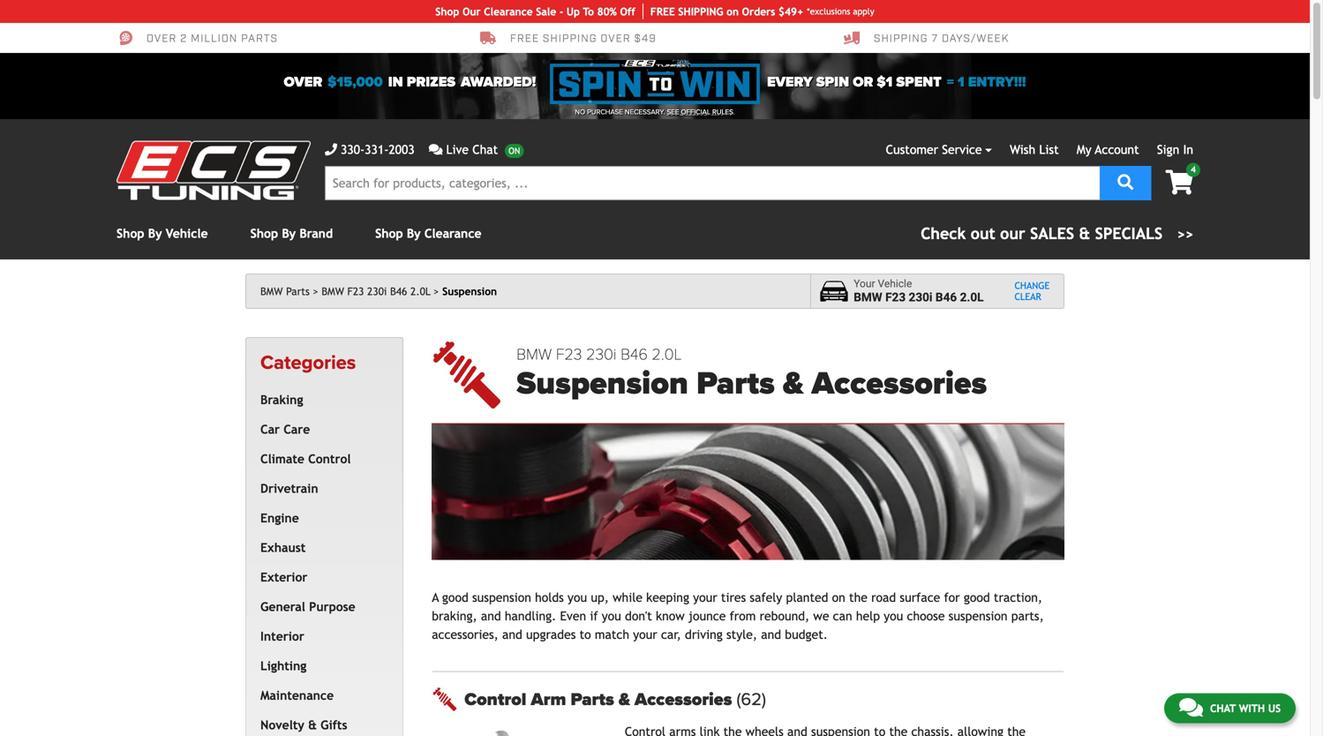 Task type: locate. For each thing, give the bounding box(es) containing it.
planted
[[786, 591, 828, 605]]

2 horizontal spatial 2.0l
[[960, 290, 984, 305]]

choose
[[907, 609, 945, 623]]

0 horizontal spatial and
[[481, 609, 501, 623]]

0 vertical spatial vehicle
[[166, 226, 208, 241]]

2 vertical spatial parts
[[571, 689, 614, 710]]

ecs tuning 'spin to win' contest logo image
[[550, 60, 760, 104]]

& inside sales & specials 'link'
[[1079, 224, 1090, 243]]

shopping cart image
[[1166, 170, 1193, 195]]

1 vertical spatial control
[[464, 689, 526, 710]]

on up can
[[832, 591, 845, 605]]

chat
[[472, 143, 498, 157], [1210, 701, 1236, 713]]

f23 inside bmw f23 230i b46 2.0l suspension parts & accessories
[[556, 345, 582, 364]]

on right ping
[[727, 5, 739, 18]]

2.0l inside bmw f23 230i b46 2.0l suspension parts & accessories
[[652, 345, 682, 364]]

free ship ping on orders $49+ *exclusions apply
[[650, 5, 874, 18]]

upgrades
[[526, 628, 576, 642]]

2 horizontal spatial 230i
[[909, 290, 933, 305]]

bmw inside bmw f23 230i b46 2.0l suspension parts & accessories
[[517, 345, 552, 364]]

shop our clearance sale - up to 80% off link
[[435, 4, 643, 19]]

1 horizontal spatial suspension
[[949, 609, 1008, 623]]

car care
[[260, 422, 310, 436]]

by up bmw f23 230i b46 2.0l link
[[407, 226, 421, 241]]

live chat
[[446, 143, 498, 157]]

comments image
[[429, 143, 443, 156]]

your vehicle bmw f23 230i b46 2.0l
[[854, 278, 984, 305]]

1 vertical spatial over
[[284, 74, 322, 90]]

purchase
[[587, 108, 623, 117]]

by
[[148, 226, 162, 241], [282, 226, 296, 241], [407, 226, 421, 241]]

brand
[[300, 226, 333, 241]]

you up even
[[568, 591, 587, 605]]

1 horizontal spatial f23
[[556, 345, 582, 364]]

bmw inside your vehicle bmw f23 230i b46 2.0l
[[854, 290, 882, 305]]

exhaust
[[260, 540, 306, 555]]

maintenance
[[260, 688, 334, 702]]

for
[[944, 591, 960, 605]]

wish list link
[[1010, 143, 1059, 157]]

on
[[727, 5, 739, 18], [832, 591, 845, 605]]

wish
[[1010, 143, 1035, 157]]

good up the braking,
[[442, 591, 468, 605]]

0 vertical spatial on
[[727, 5, 739, 18]]

330-331-2003
[[341, 143, 415, 157]]

$49+
[[779, 5, 803, 18]]

vehicle right your
[[878, 278, 912, 290]]

handling.
[[505, 609, 556, 623]]

control down car care link
[[308, 452, 351, 466]]

230i inside your vehicle bmw f23 230i b46 2.0l
[[909, 290, 933, 305]]

bmw for bmw parts
[[260, 285, 283, 297]]

climate control
[[260, 452, 351, 466]]

bmw
[[260, 285, 283, 297], [322, 285, 344, 297], [854, 290, 882, 305], [517, 345, 552, 364]]

f23 for bmw f23 230i b46 2.0l suspension parts & accessories
[[556, 345, 582, 364]]

by down ecs tuning image
[[148, 226, 162, 241]]

over for over $15,000 in prizes
[[284, 74, 322, 90]]

330-331-2003 link
[[325, 140, 415, 159]]

3 by from the left
[[407, 226, 421, 241]]

1 vertical spatial suspension
[[517, 364, 688, 403]]

control arm parts & accessories thumbnail image image
[[464, 726, 611, 736]]

0 horizontal spatial good
[[442, 591, 468, 605]]

0 horizontal spatial accessories
[[635, 689, 732, 710]]

f23 inside your vehicle bmw f23 230i b46 2.0l
[[885, 290, 906, 305]]

care
[[284, 422, 310, 436]]

0 horizontal spatial your
[[633, 628, 657, 642]]

1 horizontal spatial clearance
[[484, 5, 533, 18]]

over left 2
[[147, 32, 177, 46]]

4 link
[[1151, 163, 1200, 196]]

bmw f23 230i b46 2.0l link
[[322, 285, 439, 297]]

suspension down for
[[949, 609, 1008, 623]]

good
[[442, 591, 468, 605], [964, 591, 990, 605]]

chat left with
[[1210, 701, 1236, 713]]

1 vertical spatial chat
[[1210, 701, 1236, 713]]

1 horizontal spatial b46
[[621, 345, 648, 364]]

0 horizontal spatial by
[[148, 226, 162, 241]]

2 horizontal spatial f23
[[885, 290, 906, 305]]

your down "don't"
[[633, 628, 657, 642]]

1 horizontal spatial suspension
[[517, 364, 688, 403]]

service
[[942, 143, 982, 157]]

1 horizontal spatial your
[[693, 591, 717, 605]]

prizes
[[407, 74, 456, 90]]

0 vertical spatial clearance
[[484, 5, 533, 18]]

0 vertical spatial suspension
[[472, 591, 531, 605]]

braking,
[[432, 609, 477, 623]]

clearance up free
[[484, 5, 533, 18]]

with
[[1239, 701, 1265, 713]]

1 horizontal spatial accessories
[[812, 364, 987, 403]]

vehicle
[[166, 226, 208, 241], [878, 278, 912, 290]]

control inside category navigation element
[[308, 452, 351, 466]]

live chat link
[[429, 140, 524, 159]]

or
[[853, 74, 873, 90]]

1 horizontal spatial 2.0l
[[652, 345, 682, 364]]

330-
[[341, 143, 365, 157]]

and up accessories,
[[481, 609, 501, 623]]

change link
[[1015, 280, 1050, 291]]

change
[[1015, 280, 1050, 291]]

arm
[[531, 689, 566, 710]]

to
[[583, 5, 594, 18]]

0 vertical spatial over
[[147, 32, 177, 46]]

a good suspension holds you up, while keeping your tires safely planted on the road surface for good traction, braking, and handling. even if you don't know jounce from rebound, we can help you choose suspension parts, accessories, and upgrades to match your car, driving style, and budget.
[[432, 591, 1044, 642]]

road
[[871, 591, 896, 605]]

7
[[932, 32, 938, 46]]

bmw for bmw f23 230i b46 2.0l
[[322, 285, 344, 297]]

1 vertical spatial clearance
[[424, 226, 482, 241]]

1 horizontal spatial good
[[964, 591, 990, 605]]

search image
[[1118, 174, 1134, 190]]

1 horizontal spatial vehicle
[[878, 278, 912, 290]]

230i for bmw f23 230i b46 2.0l
[[367, 285, 387, 297]]

general
[[260, 600, 305, 614]]

1 horizontal spatial control
[[464, 689, 526, 710]]

drivetrain link
[[257, 474, 385, 503]]

by left brand
[[282, 226, 296, 241]]

2 horizontal spatial by
[[407, 226, 421, 241]]

by for brand
[[282, 226, 296, 241]]

0 horizontal spatial over
[[147, 32, 177, 46]]

0 horizontal spatial clearance
[[424, 226, 482, 241]]

exterior
[[260, 570, 307, 584]]

2 by from the left
[[282, 226, 296, 241]]

4
[[1191, 164, 1196, 174]]

0 horizontal spatial 230i
[[367, 285, 387, 297]]

0 horizontal spatial control
[[308, 452, 351, 466]]

0 horizontal spatial 2.0l
[[410, 285, 431, 297]]

1 vertical spatial parts
[[696, 364, 775, 403]]

drivetrain
[[260, 481, 318, 495]]

& inside bmw f23 230i b46 2.0l suspension parts & accessories
[[783, 364, 804, 403]]

good right for
[[964, 591, 990, 605]]

engine link
[[257, 503, 385, 533]]

spent
[[896, 74, 942, 90]]

parts
[[286, 285, 310, 297], [696, 364, 775, 403], [571, 689, 614, 710]]

0 vertical spatial control
[[308, 452, 351, 466]]

sales & specials
[[1030, 224, 1163, 243]]

f23 for bmw f23 230i b46 2.0l
[[347, 285, 364, 297]]

necessary.
[[625, 108, 665, 117]]

0 horizontal spatial chat
[[472, 143, 498, 157]]

we
[[813, 609, 829, 623]]

accessories
[[812, 364, 987, 403], [635, 689, 732, 710]]

you down road
[[884, 609, 903, 623]]

clear
[[1015, 291, 1041, 302]]

1 horizontal spatial you
[[602, 609, 621, 623]]

exhaust link
[[257, 533, 385, 563]]

control
[[308, 452, 351, 466], [464, 689, 526, 710]]

keeping
[[646, 591, 689, 605]]

b46 inside bmw f23 230i b46 2.0l suspension parts & accessories
[[621, 345, 648, 364]]

while
[[613, 591, 643, 605]]

2 horizontal spatial parts
[[696, 364, 775, 403]]

1 horizontal spatial on
[[832, 591, 845, 605]]

parts,
[[1011, 609, 1044, 623]]

your
[[693, 591, 717, 605], [633, 628, 657, 642]]

1 vertical spatial your
[[633, 628, 657, 642]]

0 horizontal spatial b46
[[390, 285, 407, 297]]

1 horizontal spatial and
[[502, 628, 522, 642]]

bmw parts link
[[260, 285, 318, 297]]

suspension up handling.
[[472, 591, 531, 605]]

account
[[1095, 143, 1139, 157]]

1 horizontal spatial 230i
[[586, 345, 617, 364]]

parts
[[241, 32, 278, 46]]

maintenance link
[[257, 681, 385, 710]]

1 vertical spatial accessories
[[635, 689, 732, 710]]

1 horizontal spatial chat
[[1210, 701, 1236, 713]]

clearance down live
[[424, 226, 482, 241]]

1 horizontal spatial over
[[284, 74, 322, 90]]

shop for shop our clearance sale - up to 80% off
[[435, 5, 459, 18]]

& inside novelty & gifts link
[[308, 718, 317, 732]]

2 horizontal spatial b46
[[936, 290, 957, 305]]

0 vertical spatial accessories
[[812, 364, 987, 403]]

1 by from the left
[[148, 226, 162, 241]]

over for over 2 million parts
[[147, 32, 177, 46]]

$1
[[877, 74, 893, 90]]

list
[[1039, 143, 1059, 157]]

230i inside bmw f23 230i b46 2.0l suspension parts & accessories
[[586, 345, 617, 364]]

and down handling.
[[502, 628, 522, 642]]

braking
[[260, 393, 303, 407]]

1 vertical spatial on
[[832, 591, 845, 605]]

2 horizontal spatial and
[[761, 628, 781, 642]]

0 horizontal spatial parts
[[286, 285, 310, 297]]

clearance inside shop our clearance sale - up to 80% off link
[[484, 5, 533, 18]]

1 horizontal spatial by
[[282, 226, 296, 241]]

0 horizontal spatial suspension
[[442, 285, 497, 297]]

surface
[[900, 591, 940, 605]]

control arm parts & accessories
[[464, 689, 737, 710]]

0 vertical spatial your
[[693, 591, 717, 605]]

chat right live
[[472, 143, 498, 157]]

vehicle down ecs tuning image
[[166, 226, 208, 241]]

and down rebound,
[[761, 628, 781, 642]]

shop by brand
[[250, 226, 333, 241]]

1
[[958, 74, 965, 90]]

&
[[1079, 224, 1090, 243], [783, 364, 804, 403], [619, 689, 630, 710], [308, 718, 317, 732]]

over left $15,000
[[284, 74, 322, 90]]

your up jounce in the right bottom of the page
[[693, 591, 717, 605]]

you right if
[[602, 609, 621, 623]]

1 vertical spatial vehicle
[[878, 278, 912, 290]]

from
[[730, 609, 756, 623]]

control up control arm parts & accessories thumbnail image at the left
[[464, 689, 526, 710]]

0 horizontal spatial f23
[[347, 285, 364, 297]]



Task type: vqa. For each thing, say whether or not it's contained in the screenshot.
Contents
no



Task type: describe. For each thing, give the bounding box(es) containing it.
if
[[590, 609, 598, 623]]

sign in
[[1157, 143, 1193, 157]]

1 vertical spatial suspension
[[949, 609, 1008, 623]]

ship
[[678, 5, 700, 18]]

*exclusions
[[807, 6, 850, 16]]

style,
[[726, 628, 757, 642]]

purpose
[[309, 600, 355, 614]]

shipping
[[874, 32, 928, 46]]

shop by clearance
[[375, 226, 482, 241]]

331-
[[365, 143, 389, 157]]

customer
[[886, 143, 938, 157]]

shop by clearance link
[[375, 226, 482, 241]]

suspension parts & accessories banner image image
[[432, 424, 1065, 560]]

your
[[854, 278, 875, 290]]

on inside a good suspension holds you up, while keeping your tires safely planted on the road surface for good traction, braking, and handling. even if you don't know jounce from rebound, we can help you choose suspension parts, accessories, and upgrades to match your car, driving style, and budget.
[[832, 591, 845, 605]]

help
[[856, 609, 880, 623]]

spin
[[816, 74, 849, 90]]

wish list
[[1010, 143, 1059, 157]]

b46 inside your vehicle bmw f23 230i b46 2.0l
[[936, 290, 957, 305]]

can
[[833, 609, 852, 623]]

2.0l for bmw f23 230i b46 2.0l
[[410, 285, 431, 297]]

up
[[567, 5, 580, 18]]

control arm parts & accessories link
[[464, 689, 1064, 710]]

to
[[580, 628, 591, 642]]

every
[[767, 74, 813, 90]]

in
[[1183, 143, 1193, 157]]

suspension inside bmw f23 230i b46 2.0l suspension parts & accessories
[[517, 364, 688, 403]]

specials
[[1095, 224, 1163, 243]]

engine
[[260, 511, 299, 525]]

phone image
[[325, 143, 337, 156]]

shop for shop by clearance
[[375, 226, 403, 241]]

1 horizontal spatial parts
[[571, 689, 614, 710]]

no
[[575, 108, 585, 117]]

rebound,
[[760, 609, 810, 623]]

rules
[[712, 108, 733, 117]]

category navigation element
[[245, 337, 404, 736]]

b46 for bmw f23 230i b46 2.0l suspension parts & accessories
[[621, 345, 648, 364]]

don't
[[625, 609, 652, 623]]

accessories inside bmw f23 230i b46 2.0l suspension parts & accessories
[[812, 364, 987, 403]]

know
[[656, 609, 685, 623]]

shop our clearance sale - up to 80% off
[[435, 5, 635, 18]]

2
[[180, 32, 187, 46]]

comments image
[[1179, 696, 1203, 717]]

230i for bmw f23 230i b46 2.0l suspension parts & accessories
[[586, 345, 617, 364]]

holds
[[535, 591, 564, 605]]

sales & specials link
[[921, 222, 1193, 245]]

2.0l for bmw f23 230i b46 2.0l suspension parts & accessories
[[652, 345, 682, 364]]

free shipping over $49
[[510, 32, 656, 46]]

clearance for by
[[424, 226, 482, 241]]

traction,
[[994, 591, 1042, 605]]

parts inside bmw f23 230i b46 2.0l suspension parts & accessories
[[696, 364, 775, 403]]

0 horizontal spatial vehicle
[[166, 226, 208, 241]]

0 vertical spatial chat
[[472, 143, 498, 157]]

sale
[[536, 5, 556, 18]]

by for clearance
[[407, 226, 421, 241]]

million
[[191, 32, 238, 46]]

shop by brand link
[[250, 226, 333, 241]]

my
[[1077, 143, 1092, 157]]

ecs tuning image
[[117, 141, 311, 200]]

*exclusions apply link
[[807, 5, 874, 18]]

car care link
[[257, 415, 385, 444]]

free shipping over $49 link
[[480, 30, 656, 46]]

customer service button
[[886, 140, 992, 159]]

2 horizontal spatial you
[[884, 609, 903, 623]]

shipping
[[543, 32, 597, 46]]

by for vehicle
[[148, 226, 162, 241]]

even
[[560, 609, 586, 623]]

0 horizontal spatial suspension
[[472, 591, 531, 605]]

chat with us
[[1210, 701, 1281, 713]]

over $15,000 in prizes
[[284, 74, 456, 90]]

clearance for our
[[484, 5, 533, 18]]

0 vertical spatial suspension
[[442, 285, 497, 297]]

bmw f23 230i b46 2.0l suspension parts & accessories
[[517, 345, 987, 403]]

0 horizontal spatial you
[[568, 591, 587, 605]]

2.0l inside your vehicle bmw f23 230i b46 2.0l
[[960, 290, 984, 305]]

sales
[[1030, 224, 1074, 243]]

bmw for bmw f23 230i b46 2.0l suspension parts & accessories
[[517, 345, 552, 364]]

shop by vehicle
[[117, 226, 208, 241]]

official
[[681, 108, 711, 117]]

free
[[650, 5, 675, 18]]

up,
[[591, 591, 609, 605]]

general purpose link
[[257, 592, 385, 622]]

our
[[462, 5, 481, 18]]

gifts
[[321, 718, 347, 732]]

match
[[595, 628, 629, 642]]

1 good from the left
[[442, 591, 468, 605]]

accessories,
[[432, 628, 499, 642]]

bmw f23 230i b46 2.0l
[[322, 285, 431, 297]]

0 vertical spatial parts
[[286, 285, 310, 297]]

=
[[947, 74, 954, 90]]

2 good from the left
[[964, 591, 990, 605]]

b46 for bmw f23 230i b46 2.0l
[[390, 285, 407, 297]]

my account link
[[1077, 143, 1139, 157]]

jounce
[[688, 609, 726, 623]]

exterior link
[[257, 563, 385, 592]]

shop for shop by vehicle
[[117, 226, 144, 241]]

car,
[[661, 628, 681, 642]]

clear link
[[1015, 291, 1050, 302]]

see official rules link
[[667, 107, 733, 117]]

0 horizontal spatial on
[[727, 5, 739, 18]]

novelty & gifts
[[260, 718, 347, 732]]

orders
[[742, 5, 775, 18]]

a
[[432, 591, 439, 605]]

ping
[[700, 5, 723, 18]]

general purpose
[[260, 600, 355, 614]]

Search text field
[[325, 166, 1100, 200]]

days/week
[[942, 32, 1009, 46]]

over
[[601, 32, 631, 46]]

shop for shop by brand
[[250, 226, 278, 241]]

categories
[[260, 351, 356, 375]]

off
[[620, 5, 635, 18]]

vehicle inside your vehicle bmw f23 230i b46 2.0l
[[878, 278, 912, 290]]

every spin or $1 spent = 1 entry!!!
[[767, 74, 1026, 90]]



